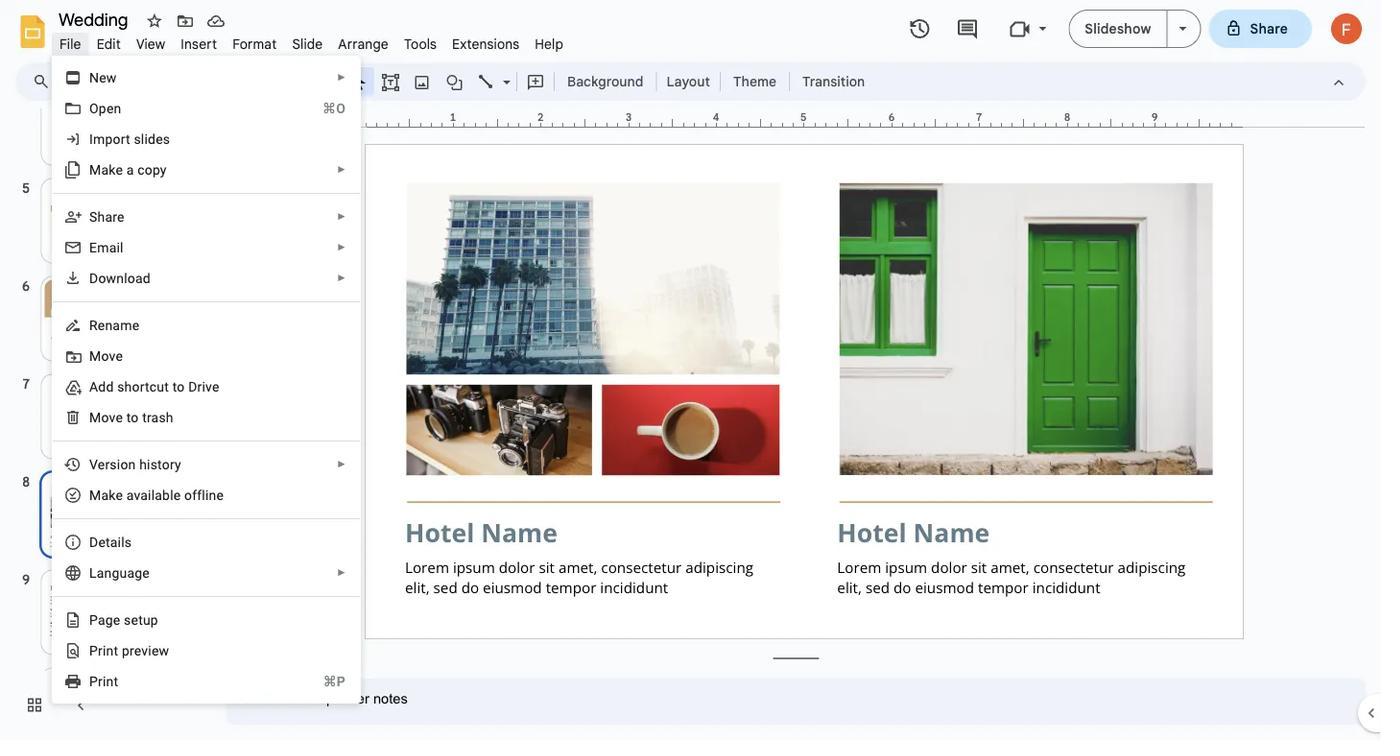 Task type: describe. For each thing, give the bounding box(es) containing it.
open o element
[[89, 100, 127, 116]]

m
[[89, 348, 101, 364]]

menu bar inside menu bar banner
[[52, 25, 571, 57]]

o
[[131, 410, 139, 425]]

edit
[[97, 36, 121, 52]]

move to trash t element
[[89, 410, 179, 425]]

e for k
[[116, 487, 123, 503]]

o
[[89, 100, 99, 116]]

layout
[[667, 73, 711, 90]]

make available offline k element
[[89, 487, 230, 503]]

Menus field
[[24, 68, 66, 95]]

details
[[89, 534, 132, 550]]

format menu item
[[225, 33, 285, 55]]

share
[[1251, 20, 1289, 37]]

h
[[139, 457, 147, 472]]

make a copy c element
[[89, 162, 173, 178]]

email e element
[[89, 240, 129, 255]]

shape image
[[444, 68, 466, 95]]

tools menu item
[[397, 33, 445, 55]]

ma k e available offline
[[89, 487, 224, 503]]

ove
[[101, 348, 123, 364]]

menu bar banner
[[0, 0, 1382, 740]]

edit menu item
[[89, 33, 129, 55]]

move m element
[[89, 348, 129, 364]]

⌘o
[[323, 100, 346, 116]]

Rename text field
[[52, 8, 139, 31]]

application containing slideshow
[[0, 0, 1382, 740]]

d
[[89, 270, 98, 286]]

extensions menu item
[[445, 33, 527, 55]]

available
[[126, 487, 181, 503]]

l
[[89, 565, 97, 581]]

move t o trash
[[89, 410, 174, 425]]

help
[[535, 36, 564, 52]]

rint
[[98, 674, 118, 689]]

slide
[[292, 36, 323, 52]]

► for opy
[[337, 164, 347, 175]]

print preview v element
[[89, 643, 175, 659]]

rename r element
[[89, 317, 145, 333]]

istory
[[147, 457, 181, 472]]

pa g e setup
[[89, 612, 158, 628]]

presentation options image
[[1180, 27, 1187, 31]]

p
[[89, 674, 98, 689]]

view menu item
[[129, 33, 173, 55]]

r ename
[[89, 317, 139, 333]]

to
[[173, 379, 185, 395]]

import
[[89, 131, 130, 147]]

details b element
[[89, 534, 138, 550]]

pen
[[99, 100, 121, 116]]

insert menu item
[[173, 33, 225, 55]]

slides
[[134, 131, 170, 147]]

o pen
[[89, 100, 121, 116]]

mail
[[97, 240, 124, 255]]

extensions
[[452, 36, 520, 52]]

opy
[[145, 162, 167, 178]]

background button
[[559, 67, 652, 96]]

drive
[[188, 379, 219, 395]]

tools
[[404, 36, 437, 52]]

pa
[[89, 612, 105, 628]]



Task type: locate. For each thing, give the bounding box(es) containing it.
add shortcut to drive , element
[[89, 379, 225, 395]]

format
[[233, 36, 277, 52]]

file
[[60, 36, 81, 52]]

version history h element
[[89, 457, 187, 472]]

navigation
[[0, 75, 211, 740]]

n ew
[[89, 70, 117, 85]]

add shortcut to drive
[[89, 379, 219, 395]]

3 ► from the top
[[337, 211, 347, 222]]

t
[[126, 410, 131, 425]]

► for istory
[[337, 459, 347, 470]]

version h istory
[[89, 457, 181, 472]]

m ove
[[89, 348, 123, 364]]

slideshow
[[1085, 20, 1152, 37]]

version
[[89, 457, 136, 472]]

page setup g element
[[89, 612, 164, 628]]

► for e mail
[[337, 242, 347, 253]]

e for g
[[113, 612, 120, 628]]

Star checkbox
[[141, 8, 168, 35]]

►
[[337, 72, 347, 83], [337, 164, 347, 175], [337, 211, 347, 222], [337, 242, 347, 253], [337, 273, 347, 284], [337, 459, 347, 470], [337, 568, 347, 579]]

anguage
[[97, 565, 150, 581]]

share button
[[1210, 10, 1313, 48]]

theme
[[734, 73, 777, 90]]

import slides
[[89, 131, 170, 147]]

arrange menu item
[[331, 33, 397, 55]]

⌘p
[[323, 674, 346, 689]]

setup
[[124, 612, 158, 628]]

insert
[[181, 36, 217, 52]]

4 ► from the top
[[337, 242, 347, 253]]

download d element
[[89, 270, 156, 286]]

main toolbar
[[57, 67, 875, 96]]

6 ► from the top
[[337, 459, 347, 470]]

ename
[[98, 317, 139, 333]]

ownload
[[98, 270, 151, 286]]

► for d ownload
[[337, 273, 347, 284]]

background
[[568, 73, 644, 90]]

1 vertical spatial e
[[113, 612, 120, 628]]

d ownload
[[89, 270, 151, 286]]

menu bar containing file
[[52, 25, 571, 57]]

print pre v iew
[[89, 643, 169, 659]]

move
[[89, 410, 123, 425]]

⌘o element
[[300, 99, 346, 118]]

e mail
[[89, 240, 124, 255]]

v
[[141, 643, 148, 659]]

iew
[[148, 643, 169, 659]]

layout button
[[661, 67, 716, 96]]

print
[[89, 643, 118, 659]]

trash
[[142, 410, 174, 425]]

offline
[[184, 487, 224, 503]]

pre
[[122, 643, 141, 659]]

help menu item
[[527, 33, 571, 55]]

p rint
[[89, 674, 118, 689]]

g
[[105, 612, 113, 628]]

► for l anguage
[[337, 568, 347, 579]]

e right ma
[[116, 487, 123, 503]]

print p element
[[89, 674, 124, 689]]

add
[[89, 379, 114, 395]]

new n element
[[89, 70, 122, 85]]

c
[[137, 162, 145, 178]]

ew
[[99, 70, 117, 85]]

language l element
[[89, 565, 156, 581]]

transition button
[[794, 67, 874, 96]]

ma
[[89, 487, 109, 503]]

5 ► from the top
[[337, 273, 347, 284]]

menu bar
[[52, 25, 571, 57]]

⌘p element
[[300, 672, 346, 691]]

2 ► from the top
[[337, 164, 347, 175]]

e
[[89, 240, 97, 255]]

import slides z element
[[89, 131, 176, 147]]

make
[[89, 162, 123, 178]]

1 ► from the top
[[337, 72, 347, 83]]

menu containing n
[[5, 0, 361, 726]]

arrange
[[338, 36, 389, 52]]

s
[[89, 209, 97, 225]]

a
[[126, 162, 134, 178]]

e
[[116, 487, 123, 503], [113, 612, 120, 628]]

view
[[136, 36, 165, 52]]

file menu item
[[52, 33, 89, 55]]

n
[[89, 70, 99, 85]]

► for s hare
[[337, 211, 347, 222]]

share s element
[[89, 209, 130, 225]]

e right pa
[[113, 612, 120, 628]]

shortcut
[[117, 379, 169, 395]]

make a c opy
[[89, 162, 167, 178]]

menu inside application
[[5, 0, 361, 726]]

l anguage
[[89, 565, 150, 581]]

7 ► from the top
[[337, 568, 347, 579]]

menu
[[5, 0, 361, 726]]

r
[[89, 317, 98, 333]]

insert image image
[[411, 68, 434, 95]]

application
[[0, 0, 1382, 740]]

k
[[109, 487, 116, 503]]

slide menu item
[[285, 33, 331, 55]]

► for n ew
[[337, 72, 347, 83]]

transition
[[803, 73, 865, 90]]

theme button
[[725, 67, 786, 96]]

0 vertical spatial e
[[116, 487, 123, 503]]

s hare
[[89, 209, 125, 225]]

slideshow button
[[1069, 10, 1168, 48]]

hare
[[97, 209, 125, 225]]



Task type: vqa. For each thing, say whether or not it's contained in the screenshot.


